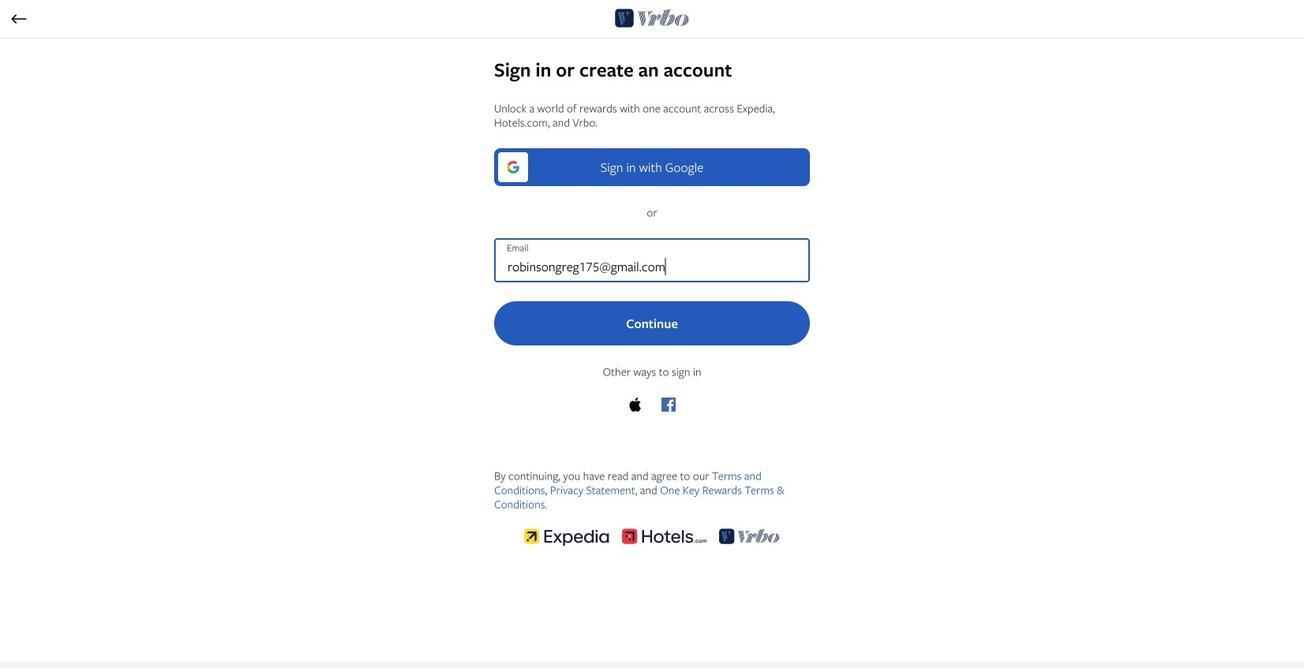 Task type: locate. For each thing, give the bounding box(es) containing it.
apple image
[[629, 398, 643, 412]]

None email field
[[494, 238, 810, 283]]

go back image
[[9, 10, 28, 28], [11, 14, 26, 24]]



Task type: describe. For each thing, give the bounding box(es) containing it.
facebook image
[[662, 398, 676, 412]]

vrbo image
[[615, 6, 689, 30]]



Task type: vqa. For each thing, say whether or not it's contained in the screenshot.
email field
yes



